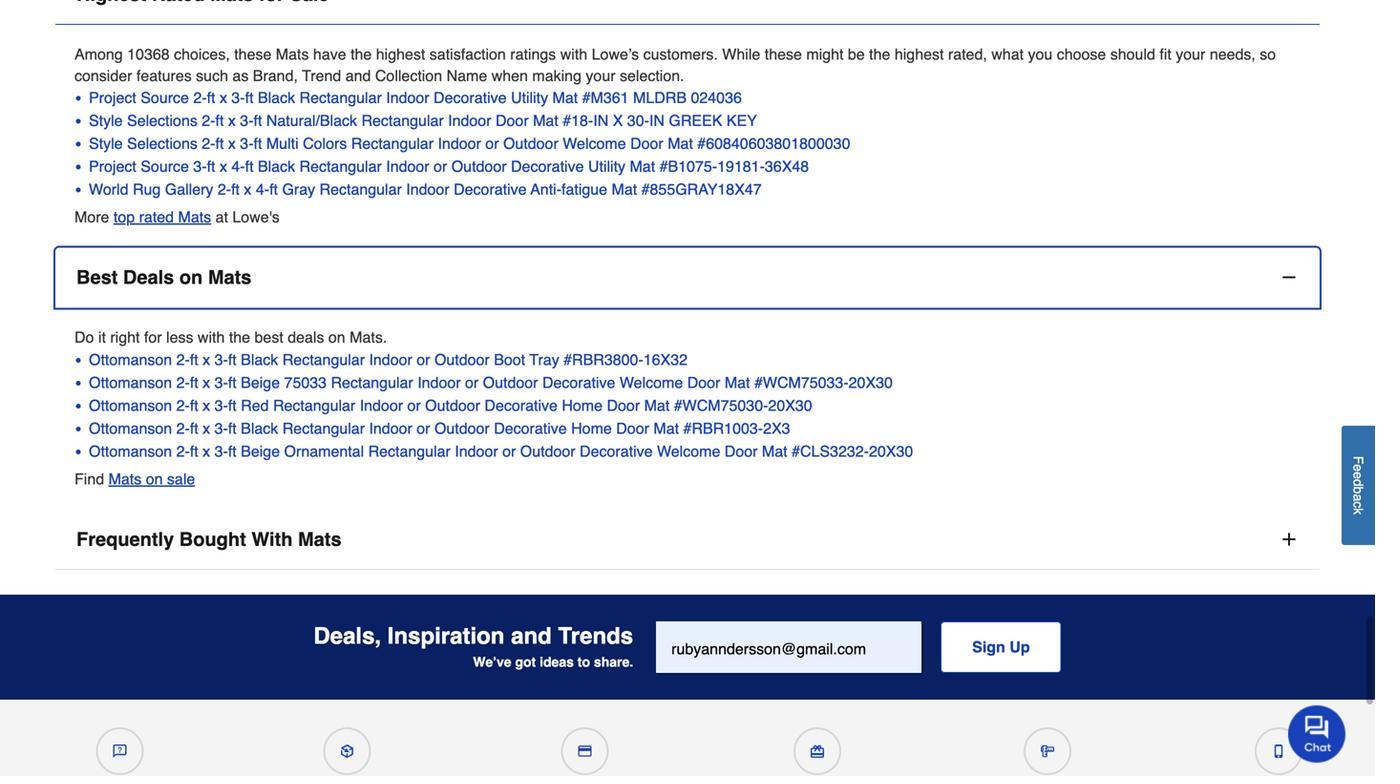 Task type: vqa. For each thing, say whether or not it's contained in the screenshot.
2nd Project from the top
yes



Task type: describe. For each thing, give the bounding box(es) containing it.
1 vertical spatial your
[[586, 67, 616, 84]]

have
[[313, 45, 346, 63]]

10368
[[127, 45, 170, 63]]

x
[[613, 112, 623, 130]]

d
[[1351, 479, 1367, 487]]

while
[[723, 45, 761, 63]]

f
[[1351, 456, 1367, 464]]

right
[[110, 329, 140, 347]]

on for sale
[[146, 471, 163, 488]]

features
[[137, 67, 192, 84]]

gray
[[282, 181, 315, 198]]

1 selections from the top
[[127, 112, 198, 130]]

a
[[1351, 494, 1367, 502]]

frequently bought with mats button
[[55, 510, 1320, 570]]

sign up
[[973, 639, 1030, 656]]

rug
[[133, 181, 161, 198]]

3 ottomanson from the top
[[89, 397, 172, 415]]

mat left #18-
[[533, 112, 559, 130]]

at
[[216, 209, 228, 226]]

16x32
[[644, 351, 688, 369]]

0 vertical spatial 4-
[[232, 158, 245, 176]]

1 source from the top
[[141, 89, 189, 107]]

#b1075-
[[660, 158, 718, 176]]

lowe's
[[233, 209, 280, 226]]

style selections 2-ft x 3-ft natural/black rectangular indoor door mat #18-in x 30-in greek key link
[[89, 110, 1301, 133]]

#855gray18x47
[[642, 181, 762, 198]]

top
[[114, 209, 135, 226]]

natural/black
[[266, 112, 357, 130]]

key
[[727, 112, 757, 130]]

you
[[1028, 45, 1053, 63]]

best
[[255, 329, 284, 347]]

1 e from the top
[[1351, 464, 1367, 472]]

deals
[[123, 267, 174, 289]]

pickup image
[[341, 745, 354, 759]]

inspiration
[[388, 623, 505, 650]]

we've
[[473, 655, 512, 670]]

1 vertical spatial utility
[[588, 158, 626, 176]]

75033
[[284, 374, 327, 392]]

so
[[1260, 45, 1277, 63]]

share.
[[594, 655, 634, 670]]

the for 2-
[[351, 45, 372, 63]]

and inside "deals, inspiration and trends we've got ideas to share."
[[511, 623, 552, 650]]

mats.
[[350, 329, 387, 347]]

mobile image
[[1273, 745, 1286, 759]]

#rbr1003-
[[684, 420, 763, 438]]

door down #rbr3800-
[[607, 397, 640, 415]]

4 ottomanson from the top
[[89, 420, 172, 438]]

door down when
[[496, 112, 529, 130]]

on for mats
[[179, 267, 203, 289]]

#wcm75030-
[[674, 397, 769, 415]]

2 highest from the left
[[895, 45, 944, 63]]

top rated mats link
[[114, 209, 211, 226]]

2 beige from the top
[[241, 443, 280, 461]]

might
[[807, 45, 844, 63]]

door down ottomanson 2-ft x 3-ft red rectangular indoor or outdoor decorative home door mat #wcm75030-20x30 'link'
[[616, 420, 650, 438]]

dimensions image
[[1041, 745, 1055, 759]]

less
[[166, 329, 193, 347]]

rated
[[139, 209, 174, 226]]

2 e from the top
[[1351, 472, 1367, 479]]

deals,
[[314, 623, 381, 650]]

36x48
[[765, 158, 809, 176]]

choose
[[1057, 45, 1107, 63]]

2 source from the top
[[141, 158, 189, 176]]

the for 20x30
[[229, 329, 250, 347]]

024036
[[691, 89, 742, 107]]

b
[[1351, 487, 1367, 494]]

on inside the do it right for less with the best deals on mats. ottomanson 2-ft x 3-ft black rectangular indoor or outdoor boot tray #rbr3800-16x32 ottomanson 2-ft x 3-ft beige 75033 rectangular indoor or outdoor decorative welcome door mat #wcm75033-20x30 ottomanson 2-ft x 3-ft red rectangular indoor or outdoor decorative home door mat #wcm75030-20x30 ottomanson 2-ft x 3-ft black rectangular indoor or outdoor decorative home door mat #rbr1003-2x3 ottomanson 2-ft x 3-ft beige ornamental rectangular indoor or outdoor decorative welcome door mat #cls3232-20x30
[[329, 329, 346, 347]]

bought
[[179, 529, 246, 551]]

19181-
[[718, 158, 765, 176]]

customers.
[[644, 45, 718, 63]]

2 horizontal spatial the
[[870, 45, 891, 63]]

mat right "fatigue"
[[612, 181, 637, 198]]

2 vertical spatial 20x30
[[869, 443, 914, 461]]

1 style from the top
[[89, 112, 123, 130]]

k
[[1351, 508, 1367, 515]]

boot
[[494, 351, 526, 369]]

world
[[89, 181, 129, 198]]

black down brand,
[[258, 89, 295, 107]]

greek
[[669, 112, 723, 130]]

trend
[[302, 67, 341, 84]]

find
[[75, 471, 104, 488]]

decorative down ottomanson 2-ft x 3-ft black rectangular indoor or outdoor decorative home door mat #rbr1003-2x3 link
[[580, 443, 653, 461]]

multi
[[266, 135, 299, 153]]

ottomanson 2-ft x 3-ft black rectangular indoor or outdoor decorative home door mat #rbr1003-2x3 link
[[89, 418, 1301, 441]]

mat up #b1075-
[[668, 135, 693, 153]]

style selections 2-ft x 3-ft multi colors rectangular indoor or outdoor welcome door mat #60840603801800030 link
[[89, 133, 1301, 155]]

mat down ottomanson 2-ft x 3-ft red rectangular indoor or outdoor decorative home door mat #wcm75030-20x30 'link'
[[654, 420, 679, 438]]

do it right for less with the best deals on mats. ottomanson 2-ft x 3-ft black rectangular indoor or outdoor boot tray #rbr3800-16x32 ottomanson 2-ft x 3-ft beige 75033 rectangular indoor or outdoor decorative welcome door mat #wcm75033-20x30 ottomanson 2-ft x 3-ft red rectangular indoor or outdoor decorative home door mat #wcm75030-20x30 ottomanson 2-ft x 3-ft black rectangular indoor or outdoor decorative home door mat #rbr1003-2x3 ottomanson 2-ft x 3-ft beige ornamental rectangular indoor or outdoor decorative welcome door mat #cls3232-20x30
[[75, 329, 914, 461]]

to
[[578, 655, 590, 670]]

ideas
[[540, 655, 574, 670]]

with inside the do it right for less with the best deals on mats. ottomanson 2-ft x 3-ft black rectangular indoor or outdoor boot tray #rbr3800-16x32 ottomanson 2-ft x 3-ft beige 75033 rectangular indoor or outdoor decorative welcome door mat #wcm75033-20x30 ottomanson 2-ft x 3-ft red rectangular indoor or outdoor decorative home door mat #wcm75030-20x30 ottomanson 2-ft x 3-ft black rectangular indoor or outdoor decorative home door mat #rbr1003-2x3 ottomanson 2-ft x 3-ft beige ornamental rectangular indoor or outdoor decorative welcome door mat #cls3232-20x30
[[198, 329, 225, 347]]

mat down "ottomanson 2-ft x 3-ft beige 75033 rectangular indoor or outdoor decorative welcome door mat #wcm75033-20x30" link
[[645, 397, 670, 415]]

fatigue
[[562, 181, 608, 198]]

mats on sale link
[[109, 471, 195, 488]]

5 ottomanson from the top
[[89, 443, 172, 461]]

door down 30-
[[631, 135, 664, 153]]

world rug gallery 2-ft x 4-ft gray rectangular indoor decorative anti-fatigue mat #855gray18x47 link
[[89, 178, 1301, 201]]

brand,
[[253, 67, 298, 84]]

ottomanson 2-ft x 3-ft beige 75033 rectangular indoor or outdoor decorative welcome door mat #wcm75033-20x30 link
[[89, 372, 1301, 395]]

c
[[1351, 502, 1367, 508]]

mats for on
[[208, 267, 252, 289]]

collection
[[375, 67, 442, 84]]

gift card image
[[811, 745, 824, 759]]

project source 2-ft x 3-ft black rectangular indoor decorative utility mat #m361 mldrb 024036 link
[[89, 87, 1301, 110]]

2 project from the top
[[89, 158, 136, 176]]

0 horizontal spatial utility
[[511, 89, 548, 107]]

credit card image
[[578, 745, 592, 759]]

more
[[75, 209, 109, 226]]

1 vertical spatial 20x30
[[769, 397, 813, 415]]



Task type: locate. For each thing, give the bounding box(es) containing it.
the left best
[[229, 329, 250, 347]]

welcome inside among 10368 choices, these mats have the highest satisfaction ratings with lowe's customers. while these might be the highest rated, what you choose should fit your needs, so consider features such as brand, trend and collection name when making your selection. project source 2-ft x 3-ft black rectangular indoor decorative utility mat #m361 mldrb 024036 style selections 2-ft x 3-ft natural/black rectangular indoor door mat #18-in x 30-in greek key style selections 2-ft x 3-ft multi colors rectangular indoor or outdoor welcome door mat #60840603801800030 project source 3-ft x 4-ft black rectangular indoor or outdoor decorative utility mat #b1075-19181-36x48 world rug gallery 2-ft x 4-ft gray rectangular indoor decorative anti-fatigue mat #855gray18x47
[[563, 135, 626, 153]]

highest
[[376, 45, 425, 63], [895, 45, 944, 63]]

these left might
[[765, 45, 802, 63]]

0 horizontal spatial in
[[594, 112, 609, 130]]

0 vertical spatial your
[[1176, 45, 1206, 63]]

door down #rbr1003- at the bottom
[[725, 443, 758, 461]]

0 horizontal spatial 4-
[[232, 158, 245, 176]]

in left "x"
[[594, 112, 609, 130]]

for
[[144, 329, 162, 347]]

with
[[252, 529, 293, 551]]

outdoor
[[503, 135, 559, 153], [452, 158, 507, 176], [435, 351, 490, 369], [483, 374, 538, 392], [425, 397, 481, 415], [435, 420, 490, 438], [520, 443, 576, 461]]

best
[[76, 267, 118, 289]]

customer care image
[[113, 745, 126, 759]]

1 vertical spatial selections
[[127, 135, 198, 153]]

mats down at on the left top of the page
[[208, 267, 252, 289]]

when
[[492, 67, 528, 84]]

0 horizontal spatial these
[[234, 45, 272, 63]]

1 vertical spatial project
[[89, 158, 136, 176]]

0 vertical spatial selections
[[127, 112, 198, 130]]

2 selections from the top
[[127, 135, 198, 153]]

1 vertical spatial source
[[141, 158, 189, 176]]

ottomanson 2-ft x 3-ft red rectangular indoor or outdoor decorative home door mat #wcm75030-20x30 link
[[89, 395, 1301, 418]]

and up got
[[511, 623, 552, 650]]

more top rated mats at lowe's
[[75, 209, 280, 226]]

among
[[75, 45, 123, 63]]

do
[[75, 329, 94, 347]]

sign up button
[[941, 622, 1062, 674]]

selections down features
[[127, 112, 198, 130]]

selection.
[[620, 67, 685, 84]]

welcome down #18-
[[563, 135, 626, 153]]

0 vertical spatial source
[[141, 89, 189, 107]]

1 beige from the top
[[241, 374, 280, 392]]

style down 'consider'
[[89, 112, 123, 130]]

0 horizontal spatial your
[[586, 67, 616, 84]]

decorative up 'anti-'
[[511, 158, 584, 176]]

1 vertical spatial with
[[198, 329, 225, 347]]

satisfaction
[[430, 45, 506, 63]]

colors
[[303, 135, 347, 153]]

1 horizontal spatial your
[[1176, 45, 1206, 63]]

find mats on sale
[[75, 471, 195, 488]]

0 vertical spatial home
[[562, 397, 603, 415]]

the right be
[[870, 45, 891, 63]]

door down ottomanson 2-ft x 3-ft black rectangular indoor or outdoor boot tray #rbr3800-16x32 link
[[688, 374, 721, 392]]

1 horizontal spatial on
[[179, 267, 203, 289]]

minus image
[[1280, 268, 1299, 287]]

in down mldrb
[[650, 112, 665, 130]]

mat up #wcm75030-
[[725, 374, 750, 392]]

2 horizontal spatial on
[[329, 329, 346, 347]]

1 horizontal spatial and
[[511, 623, 552, 650]]

2x3
[[763, 420, 791, 438]]

what
[[992, 45, 1024, 63]]

best deals on mats button
[[55, 248, 1320, 308]]

trends
[[558, 623, 634, 650]]

and inside among 10368 choices, these mats have the highest satisfaction ratings with lowe's customers. while these might be the highest rated, what you choose should fit your needs, so consider features such as brand, trend and collection name when making your selection. project source 2-ft x 3-ft black rectangular indoor decorative utility mat #m361 mldrb 024036 style selections 2-ft x 3-ft natural/black rectangular indoor door mat #18-in x 30-in greek key style selections 2-ft x 3-ft multi colors rectangular indoor or outdoor welcome door mat #60840603801800030 project source 3-ft x 4-ft black rectangular indoor or outdoor decorative utility mat #b1075-19181-36x48 world rug gallery 2-ft x 4-ft gray rectangular indoor decorative anti-fatigue mat #855gray18x47
[[346, 67, 371, 84]]

and down the have
[[346, 67, 371, 84]]

1 horizontal spatial the
[[351, 45, 372, 63]]

mats for with
[[298, 529, 342, 551]]

decorative down tray
[[494, 420, 567, 438]]

red
[[241, 397, 269, 415]]

#rbr3800-
[[564, 351, 644, 369]]

best deals on mats
[[76, 267, 252, 289]]

0 vertical spatial welcome
[[563, 135, 626, 153]]

with inside among 10368 choices, these mats have the highest satisfaction ratings with lowe's customers. while these might be the highest rated, what you choose should fit your needs, so consider features such as brand, trend and collection name when making your selection. project source 2-ft x 3-ft black rectangular indoor decorative utility mat #m361 mldrb 024036 style selections 2-ft x 3-ft natural/black rectangular indoor door mat #18-in x 30-in greek key style selections 2-ft x 3-ft multi colors rectangular indoor or outdoor welcome door mat #60840603801800030 project source 3-ft x 4-ft black rectangular indoor or outdoor decorative utility mat #b1075-19181-36x48 world rug gallery 2-ft x 4-ft gray rectangular indoor decorative anti-fatigue mat #855gray18x47
[[561, 45, 588, 63]]

selections up rug
[[127, 135, 198, 153]]

e up b
[[1351, 472, 1367, 479]]

sign
[[973, 639, 1006, 656]]

2 in from the left
[[650, 112, 665, 130]]

project source 3-ft x 4-ft black rectangular indoor or outdoor decorative utility mat #b1075-19181-36x48 link
[[89, 155, 1301, 178]]

chat invite button image
[[1289, 705, 1347, 763]]

sign up form
[[657, 622, 1062, 676]]

0 vertical spatial and
[[346, 67, 371, 84]]

welcome down ottomanson 2-ft x 3-ft black rectangular indoor or outdoor decorative home door mat #rbr1003-2x3 link
[[657, 443, 721, 461]]

decorative down name
[[434, 89, 507, 107]]

ottomanson 2-ft x 3-ft beige ornamental rectangular indoor or outdoor decorative welcome door mat #cls3232-20x30 link
[[89, 441, 1301, 463]]

1 vertical spatial and
[[511, 623, 552, 650]]

decorative down #rbr3800-
[[543, 374, 616, 392]]

choices,
[[174, 45, 230, 63]]

mats right with
[[298, 529, 342, 551]]

source down features
[[141, 89, 189, 107]]

0 vertical spatial on
[[179, 267, 203, 289]]

style
[[89, 112, 123, 130], [89, 135, 123, 153]]

rectangular
[[300, 89, 382, 107], [362, 112, 444, 130], [351, 135, 434, 153], [300, 158, 382, 176], [320, 181, 402, 198], [283, 351, 365, 369], [331, 374, 413, 392], [273, 397, 356, 415], [283, 420, 365, 438], [368, 443, 451, 461]]

with up making
[[561, 45, 588, 63]]

1 horizontal spatial with
[[561, 45, 588, 63]]

plus image
[[1280, 530, 1299, 549]]

mats for rated
[[178, 209, 211, 226]]

black down best
[[241, 351, 278, 369]]

2 vertical spatial on
[[146, 471, 163, 488]]

mat down making
[[553, 89, 578, 107]]

on
[[179, 267, 203, 289], [329, 329, 346, 347], [146, 471, 163, 488]]

0 horizontal spatial and
[[346, 67, 371, 84]]

0 vertical spatial with
[[561, 45, 588, 63]]

welcome
[[563, 135, 626, 153], [620, 374, 683, 392], [657, 443, 721, 461]]

mats up brand,
[[276, 45, 309, 63]]

0 horizontal spatial with
[[198, 329, 225, 347]]

1 horizontal spatial utility
[[588, 158, 626, 176]]

mats left at on the left top of the page
[[178, 209, 211, 226]]

the
[[351, 45, 372, 63], [870, 45, 891, 63], [229, 329, 250, 347]]

rated,
[[949, 45, 988, 63]]

deals
[[288, 329, 324, 347]]

f e e d b a c k button
[[1342, 426, 1376, 545]]

gallery
[[165, 181, 213, 198]]

mldrb
[[633, 89, 687, 107]]

1 vertical spatial home
[[571, 420, 612, 438]]

1 vertical spatial on
[[329, 329, 346, 347]]

highest up collection
[[376, 45, 425, 63]]

0 horizontal spatial highest
[[376, 45, 425, 63]]

0 vertical spatial beige
[[241, 374, 280, 392]]

mats inside among 10368 choices, these mats have the highest satisfaction ratings with lowe's customers. while these might be the highest rated, what you choose should fit your needs, so consider features such as brand, trend and collection name when making your selection. project source 2-ft x 3-ft black rectangular indoor decorative utility mat #m361 mldrb 024036 style selections 2-ft x 3-ft natural/black rectangular indoor door mat #18-in x 30-in greek key style selections 2-ft x 3-ft multi colors rectangular indoor or outdoor welcome door mat #60840603801800030 project source 3-ft x 4-ft black rectangular indoor or outdoor decorative utility mat #b1075-19181-36x48 world rug gallery 2-ft x 4-ft gray rectangular indoor decorative anti-fatigue mat #855gray18x47
[[276, 45, 309, 63]]

utility up "fatigue"
[[588, 158, 626, 176]]

up
[[1010, 639, 1030, 656]]

on inside button
[[179, 267, 203, 289]]

2-
[[193, 89, 207, 107], [202, 112, 215, 130], [202, 135, 215, 153], [218, 181, 231, 198], [176, 351, 190, 369], [176, 374, 190, 392], [176, 397, 190, 415], [176, 420, 190, 438], [176, 443, 190, 461]]

1 horizontal spatial in
[[650, 112, 665, 130]]

1 horizontal spatial 4-
[[256, 181, 270, 198]]

lowe's
[[592, 45, 639, 63]]

1 highest from the left
[[376, 45, 425, 63]]

selections
[[127, 112, 198, 130], [127, 135, 198, 153]]

your up #m361
[[586, 67, 616, 84]]

1 in from the left
[[594, 112, 609, 130]]

these up as
[[234, 45, 272, 63]]

1 these from the left
[[234, 45, 272, 63]]

1 horizontal spatial highest
[[895, 45, 944, 63]]

black
[[258, 89, 295, 107], [258, 158, 295, 176], [241, 351, 278, 369], [241, 420, 278, 438]]

name
[[447, 67, 487, 84]]

home
[[562, 397, 603, 415], [571, 420, 612, 438]]

style up world
[[89, 135, 123, 153]]

2 these from the left
[[765, 45, 802, 63]]

black down red
[[241, 420, 278, 438]]

4-
[[232, 158, 245, 176], [256, 181, 270, 198]]

mat left #b1075-
[[630, 158, 656, 176]]

beige down red
[[241, 443, 280, 461]]

with right "less"
[[198, 329, 225, 347]]

got
[[515, 655, 536, 670]]

tray
[[530, 351, 560, 369]]

mats
[[276, 45, 309, 63], [178, 209, 211, 226], [208, 267, 252, 289], [109, 471, 142, 488], [298, 529, 342, 551]]

it
[[98, 329, 106, 347]]

ratings
[[510, 45, 556, 63]]

0 vertical spatial 20x30
[[849, 374, 893, 392]]

decorative down boot
[[485, 397, 558, 415]]

20x30
[[849, 374, 893, 392], [769, 397, 813, 415], [869, 443, 914, 461]]

#wcm75033-
[[755, 374, 849, 392]]

e
[[1351, 464, 1367, 472], [1351, 472, 1367, 479]]

1 vertical spatial beige
[[241, 443, 280, 461]]

0 vertical spatial style
[[89, 112, 123, 130]]

project
[[89, 89, 136, 107], [89, 158, 136, 176]]

mat down the 2x3
[[762, 443, 788, 461]]

2 vertical spatial welcome
[[657, 443, 721, 461]]

making
[[533, 67, 582, 84]]

#18-
[[563, 112, 594, 130]]

be
[[848, 45, 865, 63]]

0 vertical spatial utility
[[511, 89, 548, 107]]

indoor
[[386, 89, 430, 107], [448, 112, 492, 130], [438, 135, 481, 153], [386, 158, 430, 176], [406, 181, 450, 198], [369, 351, 413, 369], [418, 374, 461, 392], [360, 397, 403, 415], [369, 420, 413, 438], [455, 443, 498, 461]]

mats inside 'button'
[[298, 529, 342, 551]]

1 vertical spatial 4-
[[256, 181, 270, 198]]

1 vertical spatial style
[[89, 135, 123, 153]]

such
[[196, 67, 228, 84]]

should
[[1111, 45, 1156, 63]]

mats right find at bottom left
[[109, 471, 142, 488]]

anti-
[[531, 181, 562, 198]]

1 project from the top
[[89, 89, 136, 107]]

1 horizontal spatial these
[[765, 45, 802, 63]]

as
[[233, 67, 249, 84]]

with
[[561, 45, 588, 63], [198, 329, 225, 347]]

project up world
[[89, 158, 136, 176]]

black down multi
[[258, 158, 295, 176]]

2 style from the top
[[89, 135, 123, 153]]

source
[[141, 89, 189, 107], [141, 158, 189, 176]]

1 ottomanson from the top
[[89, 351, 172, 369]]

project down 'consider'
[[89, 89, 136, 107]]

beige
[[241, 374, 280, 392], [241, 443, 280, 461]]

0 vertical spatial project
[[89, 89, 136, 107]]

highest left 'rated,'
[[895, 45, 944, 63]]

decorative left 'anti-'
[[454, 181, 527, 198]]

#m361
[[582, 89, 629, 107]]

consider
[[75, 67, 132, 84]]

these
[[234, 45, 272, 63], [765, 45, 802, 63]]

needs,
[[1210, 45, 1256, 63]]

2 ottomanson from the top
[[89, 374, 172, 392]]

mats inside button
[[208, 267, 252, 289]]

fit
[[1160, 45, 1172, 63]]

the right the have
[[351, 45, 372, 63]]

welcome down 16x32
[[620, 374, 683, 392]]

source up rug
[[141, 158, 189, 176]]

your right 'fit'
[[1176, 45, 1206, 63]]

e up 'd'
[[1351, 464, 1367, 472]]

the inside the do it right for less with the best deals on mats. ottomanson 2-ft x 3-ft black rectangular indoor or outdoor boot tray #rbr3800-16x32 ottomanson 2-ft x 3-ft beige 75033 rectangular indoor or outdoor decorative welcome door mat #wcm75033-20x30 ottomanson 2-ft x 3-ft red rectangular indoor or outdoor decorative home door mat #wcm75030-20x30 ottomanson 2-ft x 3-ft black rectangular indoor or outdoor decorative home door mat #rbr1003-2x3 ottomanson 2-ft x 3-ft beige ornamental rectangular indoor or outdoor decorative welcome door mat #cls3232-20x30
[[229, 329, 250, 347]]

1 vertical spatial welcome
[[620, 374, 683, 392]]

Email Address email field
[[657, 622, 922, 674]]

beige up red
[[241, 374, 280, 392]]

utility down when
[[511, 89, 548, 107]]

0 horizontal spatial on
[[146, 471, 163, 488]]

frequently bought with mats
[[76, 529, 342, 551]]

0 horizontal spatial the
[[229, 329, 250, 347]]

f e e d b a c k
[[1351, 456, 1367, 515]]



